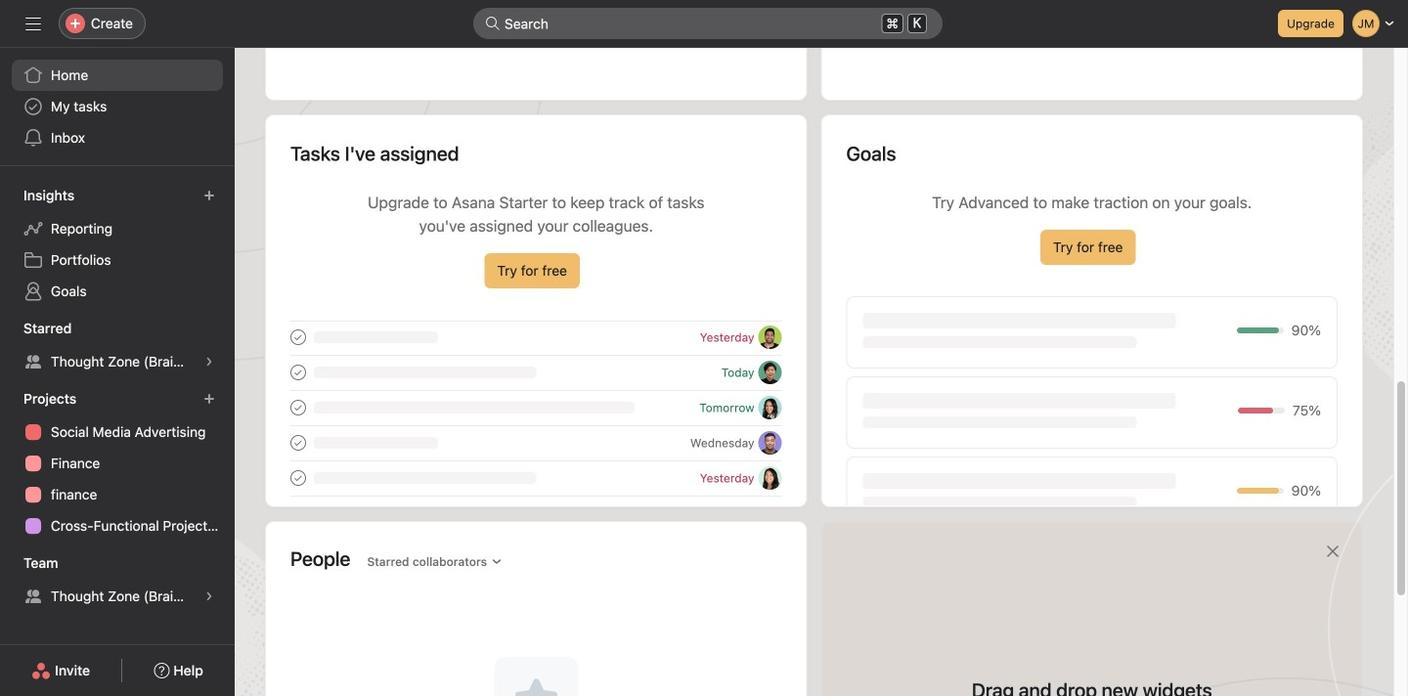 Task type: describe. For each thing, give the bounding box(es) containing it.
dismiss image
[[1325, 544, 1341, 559]]

new project or portfolio image
[[203, 393, 215, 405]]

see details, thought zone (brainstorm space) image
[[203, 356, 215, 368]]

prominent image
[[485, 16, 501, 31]]

Search tasks, projects, and more text field
[[473, 8, 943, 39]]



Task type: locate. For each thing, give the bounding box(es) containing it.
starred element
[[0, 311, 235, 381]]

new insights image
[[203, 190, 215, 201]]

see details, thought zone (brainstorm space) image
[[203, 591, 215, 602]]

projects element
[[0, 381, 235, 546]]

teams element
[[0, 546, 235, 616]]

global element
[[0, 48, 235, 165]]

insights element
[[0, 178, 235, 311]]

hide sidebar image
[[25, 16, 41, 31]]

None field
[[473, 8, 943, 39]]



Task type: vqa. For each thing, say whether or not it's contained in the screenshot.
the 'Goals' to the top
no



